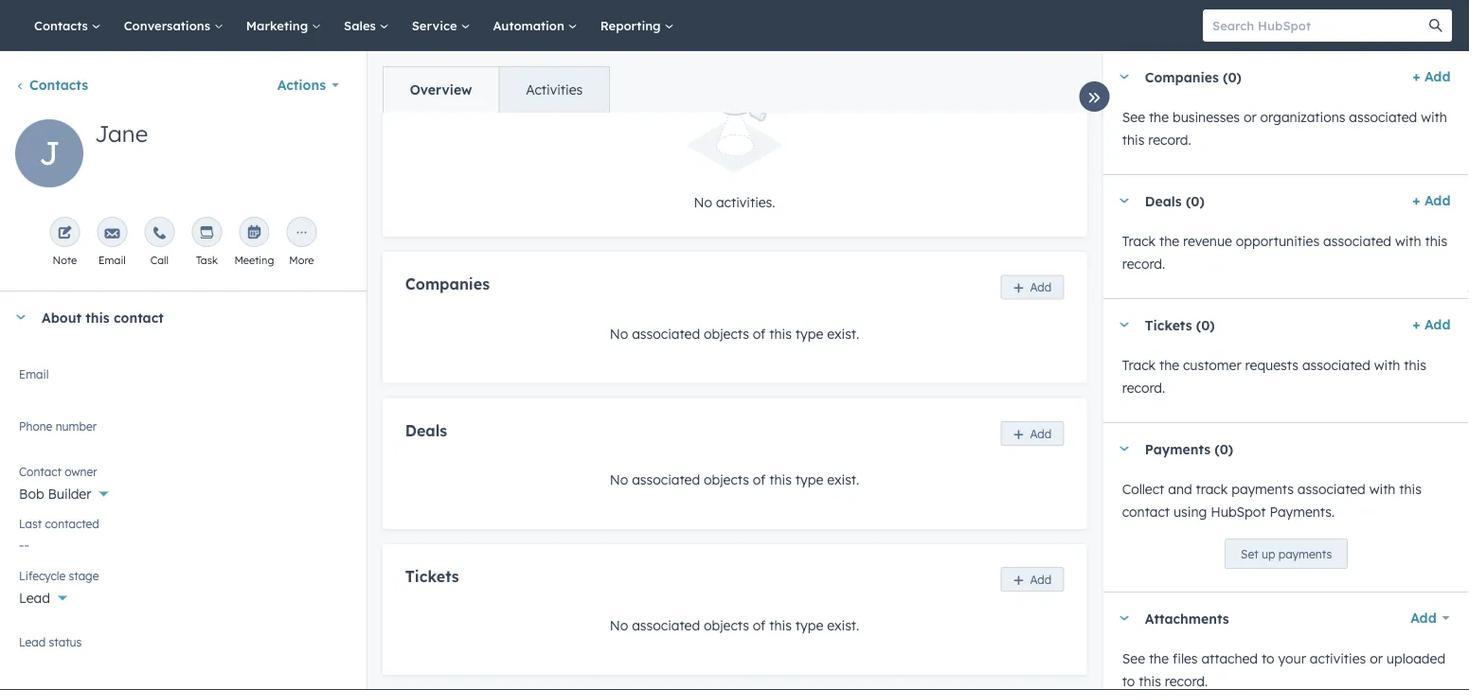 Task type: describe. For each thing, give the bounding box(es) containing it.
requests
[[1245, 357, 1299, 374]]

attachments
[[1145, 610, 1229, 627]]

about this contact button
[[0, 292, 347, 343]]

customer
[[1183, 357, 1241, 374]]

phone
[[19, 419, 52, 433]]

+ for see the businesses or organizations associated with this record.
[[1413, 68, 1420, 85]]

+ for track the customer requests associated with this record.
[[1413, 316, 1420, 333]]

builder
[[48, 486, 91, 503]]

+ add button for see the businesses or organizations associated with this record.
[[1413, 65, 1451, 88]]

objects for tickets
[[704, 618, 749, 635]]

Search HubSpot search field
[[1203, 9, 1435, 42]]

stage
[[69, 569, 99, 583]]

or inside see the businesses or organizations associated with this record.
[[1244, 109, 1257, 126]]

marketing
[[246, 18, 312, 33]]

meeting image
[[247, 226, 262, 242]]

marketing link
[[235, 0, 333, 51]]

actions
[[277, 77, 326, 93]]

service link
[[400, 0, 482, 51]]

companies for companies (0)
[[1145, 68, 1219, 85]]

attachments button
[[1103, 593, 1391, 644]]

1 vertical spatial contacts
[[29, 77, 88, 93]]

with for track the customer requests associated with this record.
[[1374, 357, 1400, 374]]

more
[[289, 254, 314, 267]]

0 vertical spatial contacts link
[[23, 0, 112, 51]]

deals for deals
[[405, 421, 447, 440]]

task image
[[199, 226, 214, 242]]

lead button
[[19, 580, 347, 611]]

this inside track the customer requests associated with this record.
[[1404, 357, 1426, 374]]

about
[[42, 309, 82, 326]]

this inside dropdown button
[[86, 309, 110, 326]]

see for see the businesses or organizations associated with this record.
[[1122, 109, 1145, 126]]

businesses
[[1173, 109, 1240, 126]]

lead for lead
[[19, 590, 50, 607]]

+ for track the revenue opportunities associated with this record.
[[1413, 192, 1420, 209]]

track for track the customer requests associated with this record.
[[1122, 357, 1156, 374]]

associated inside track the customer requests associated with this record.
[[1302, 357, 1370, 374]]

activities
[[526, 81, 583, 98]]

contacted
[[45, 517, 99, 531]]

lead status
[[19, 635, 82, 650]]

payments inside 'set up payments' link
[[1278, 547, 1332, 561]]

email image
[[105, 226, 120, 242]]

note image
[[57, 226, 72, 242]]

of for companies
[[753, 325, 766, 342]]

record. inside track the revenue opportunities associated with this record.
[[1122, 256, 1165, 272]]

activities.
[[716, 194, 776, 211]]

sales link
[[333, 0, 400, 51]]

actions button
[[265, 66, 351, 104]]

track for track the revenue opportunities associated with this record.
[[1122, 233, 1156, 250]]

using
[[1173, 504, 1207, 521]]

automation
[[493, 18, 568, 33]]

with for collect and track payments associated with this contact using hubspot payments.
[[1369, 481, 1396, 498]]

attached
[[1201, 651, 1258, 668]]

of for tickets
[[753, 618, 766, 635]]

exist. for companies
[[827, 325, 860, 342]]

objects for companies
[[704, 325, 749, 342]]

tickets (0) button
[[1103, 299, 1405, 351]]

set
[[1241, 547, 1258, 561]]

(0) for tickets (0)
[[1196, 317, 1215, 333]]

hubspot
[[1211, 504, 1266, 521]]

lead for lead status
[[19, 635, 46, 650]]

+ add for track the revenue opportunities associated with this record.
[[1413, 192, 1451, 209]]

number
[[56, 419, 97, 433]]

0 vertical spatial contacts
[[34, 18, 92, 33]]

with for track the revenue opportunities associated with this record.
[[1395, 233, 1421, 250]]

last contacted
[[19, 517, 99, 531]]

the for customer
[[1159, 357, 1179, 374]]

no associated objects of this type exist. for deals
[[610, 472, 860, 488]]

set up payments link
[[1225, 539, 1348, 569]]

type for companies
[[796, 325, 824, 342]]

bob builder button
[[19, 476, 347, 507]]

+ add for track the customer requests associated with this record.
[[1413, 316, 1451, 333]]

add button for companies
[[1001, 275, 1064, 300]]

type for deals
[[796, 472, 824, 488]]

this inside collect and track payments associated with this contact using hubspot payments.
[[1399, 481, 1422, 498]]

caret image for payments
[[1118, 447, 1130, 451]]

(0) for payments (0)
[[1215, 441, 1233, 457]]

deals (0) button
[[1103, 175, 1405, 226]]

record. inside see the businesses or organizations associated with this record.
[[1148, 132, 1191, 148]]

no activities.
[[694, 194, 776, 211]]

organizations
[[1260, 109, 1345, 126]]

see for see the files attached to your activities or uploaded to this record.
[[1122, 651, 1145, 668]]

payments.
[[1270, 504, 1335, 521]]

status
[[49, 635, 82, 650]]

contact
[[19, 465, 61, 479]]

1 vertical spatial contacts link
[[15, 77, 88, 93]]

up
[[1262, 547, 1275, 561]]

collect and track payments associated with this contact using hubspot payments.
[[1122, 481, 1422, 521]]

record. inside track the customer requests associated with this record.
[[1122, 380, 1165, 397]]

deals for deals (0)
[[1145, 193, 1182, 209]]

conversations link
[[112, 0, 235, 51]]

last
[[19, 517, 42, 531]]

collect
[[1122, 481, 1164, 498]]

note
[[53, 254, 77, 267]]

no activities. alert
[[405, 86, 1064, 214]]

the for files
[[1149, 651, 1169, 668]]

lifecycle stage
[[19, 569, 99, 583]]



Task type: locate. For each thing, give the bounding box(es) containing it.
to
[[1262, 651, 1274, 668], [1122, 674, 1135, 690]]

0 vertical spatial objects
[[704, 325, 749, 342]]

1 + add from the top
[[1413, 68, 1451, 85]]

add inside popup button
[[1410, 610, 1437, 627]]

or right activities at the right of the page
[[1370, 651, 1383, 668]]

1 vertical spatial contact
[[1122, 504, 1170, 521]]

caret image inside 'companies (0)' dropdown button
[[1118, 74, 1130, 79]]

the down 'tickets (0)'
[[1159, 357, 1179, 374]]

1 horizontal spatial deals
[[1145, 193, 1182, 209]]

contact down 'collect'
[[1122, 504, 1170, 521]]

0 vertical spatial to
[[1262, 651, 1274, 668]]

the for revenue
[[1159, 233, 1179, 250]]

1 vertical spatial no associated objects of this type exist.
[[610, 472, 860, 488]]

0 vertical spatial track
[[1122, 233, 1156, 250]]

lead
[[19, 590, 50, 607], [19, 635, 46, 650]]

+
[[1413, 68, 1420, 85], [1413, 192, 1420, 209], [1413, 316, 1420, 333]]

deals inside dropdown button
[[1145, 193, 1182, 209]]

phone number
[[19, 419, 97, 433]]

track
[[1122, 233, 1156, 250], [1122, 357, 1156, 374]]

1 vertical spatial +
[[1413, 192, 1420, 209]]

see down companies (0)
[[1122, 109, 1145, 126]]

0 horizontal spatial deals
[[405, 421, 447, 440]]

track down caret icon
[[1122, 357, 1156, 374]]

email up 'phone'
[[19, 367, 49, 381]]

add button
[[1398, 600, 1451, 638]]

2 vertical spatial no associated objects of this type exist.
[[610, 618, 860, 635]]

2 vertical spatial add button
[[1001, 568, 1064, 592]]

tickets for tickets
[[405, 567, 459, 586]]

companies (0)
[[1145, 68, 1242, 85]]

of
[[753, 325, 766, 342], [753, 472, 766, 488], [753, 618, 766, 635]]

lifecycle
[[19, 569, 66, 583]]

0 horizontal spatial contact
[[114, 309, 164, 326]]

caret image for deals
[[1118, 199, 1130, 203]]

1 vertical spatial to
[[1122, 674, 1135, 690]]

record.
[[1148, 132, 1191, 148], [1122, 256, 1165, 272], [1122, 380, 1165, 397], [1165, 674, 1208, 690]]

objects for deals
[[704, 472, 749, 488]]

task
[[196, 254, 218, 267]]

(0) for deals (0)
[[1186, 193, 1205, 209]]

your
[[1278, 651, 1306, 668]]

tickets inside dropdown button
[[1145, 317, 1192, 333]]

1 vertical spatial track
[[1122, 357, 1156, 374]]

track the revenue opportunities associated with this record.
[[1122, 233, 1447, 272]]

1 vertical spatial of
[[753, 472, 766, 488]]

payments inside collect and track payments associated with this contact using hubspot payments.
[[1231, 481, 1294, 498]]

record. up caret icon
[[1122, 256, 1165, 272]]

associated inside see the businesses or organizations associated with this record.
[[1349, 109, 1417, 126]]

sales
[[344, 18, 380, 33]]

0 vertical spatial + add
[[1413, 68, 1451, 85]]

this
[[1122, 132, 1144, 148], [1425, 233, 1447, 250], [86, 309, 110, 326], [770, 325, 792, 342], [1404, 357, 1426, 374], [770, 472, 792, 488], [1399, 481, 1422, 498], [770, 618, 792, 635], [1139, 674, 1161, 690]]

lead left status
[[19, 635, 46, 650]]

2 exist. from the top
[[827, 472, 860, 488]]

1 objects from the top
[[704, 325, 749, 342]]

2 vertical spatial objects
[[704, 618, 749, 635]]

3 exist. from the top
[[827, 618, 860, 635]]

activities
[[1310, 651, 1366, 668]]

bob builder
[[19, 486, 91, 503]]

2 vertical spatial exist.
[[827, 618, 860, 635]]

1 vertical spatial companies
[[405, 275, 490, 294]]

2 vertical spatial + add
[[1413, 316, 1451, 333]]

+ add button for track the revenue opportunities associated with this record.
[[1413, 190, 1451, 212]]

0 horizontal spatial email
[[19, 367, 49, 381]]

payments right "up"
[[1278, 547, 1332, 561]]

(0) up businesses
[[1223, 68, 1242, 85]]

(0) up customer
[[1196, 317, 1215, 333]]

bob
[[19, 486, 44, 503]]

companies inside dropdown button
[[1145, 68, 1219, 85]]

0 horizontal spatial to
[[1122, 674, 1135, 690]]

1 of from the top
[[753, 325, 766, 342]]

add button for tickets
[[1001, 568, 1064, 592]]

overview link
[[384, 67, 499, 113]]

record. down files
[[1165, 674, 1208, 690]]

jane
[[95, 119, 148, 148]]

0 vertical spatial email
[[99, 254, 126, 267]]

navigation
[[383, 66, 610, 114]]

exist. for deals
[[827, 472, 860, 488]]

caret image
[[1118, 74, 1130, 79], [1118, 199, 1130, 203], [15, 315, 27, 320], [1118, 447, 1130, 451], [1118, 616, 1130, 621]]

objects
[[704, 325, 749, 342], [704, 472, 749, 488], [704, 618, 749, 635]]

2 see from the top
[[1122, 651, 1145, 668]]

0 vertical spatial + add button
[[1413, 65, 1451, 88]]

(0) for companies (0)
[[1223, 68, 1242, 85]]

+ add for see the businesses or organizations associated with this record.
[[1413, 68, 1451, 85]]

deals
[[1145, 193, 1182, 209], [405, 421, 447, 440]]

or down 'companies (0)' dropdown button
[[1244, 109, 1257, 126]]

with
[[1421, 109, 1447, 126], [1395, 233, 1421, 250], [1374, 357, 1400, 374], [1369, 481, 1396, 498]]

3 objects from the top
[[704, 618, 749, 635]]

Last contacted text field
[[19, 528, 347, 558]]

the
[[1149, 109, 1169, 126], [1159, 233, 1179, 250], [1159, 357, 1179, 374], [1149, 651, 1169, 668]]

more image
[[294, 226, 309, 242]]

email
[[99, 254, 126, 267], [19, 367, 49, 381]]

email down email icon
[[99, 254, 126, 267]]

record. down businesses
[[1148, 132, 1191, 148]]

3 + add button from the top
[[1413, 314, 1451, 336]]

0 vertical spatial deals
[[1145, 193, 1182, 209]]

set up payments
[[1241, 547, 1332, 561]]

contact
[[114, 309, 164, 326], [1122, 504, 1170, 521]]

0 vertical spatial lead
[[19, 590, 50, 607]]

+ add button
[[1413, 65, 1451, 88], [1413, 190, 1451, 212], [1413, 314, 1451, 336]]

1 horizontal spatial email
[[99, 254, 126, 267]]

record. down caret icon
[[1122, 380, 1165, 397]]

track down deals (0)
[[1122, 233, 1156, 250]]

0 horizontal spatial or
[[1244, 109, 1257, 126]]

see the businesses or organizations associated with this record.
[[1122, 109, 1447, 148]]

see
[[1122, 109, 1145, 126], [1122, 651, 1145, 668]]

the left the revenue
[[1159, 233, 1179, 250]]

0 vertical spatial payments
[[1231, 481, 1294, 498]]

about this contact
[[42, 309, 164, 326]]

revenue
[[1183, 233, 1232, 250]]

1 vertical spatial exist.
[[827, 472, 860, 488]]

0 vertical spatial or
[[1244, 109, 1257, 126]]

2 vertical spatial type
[[796, 618, 824, 635]]

2 track from the top
[[1122, 357, 1156, 374]]

files
[[1173, 651, 1198, 668]]

0 horizontal spatial companies
[[405, 275, 490, 294]]

automation link
[[482, 0, 589, 51]]

1 type from the top
[[796, 325, 824, 342]]

caret image left deals (0)
[[1118, 199, 1130, 203]]

1 horizontal spatial contact
[[1122, 504, 1170, 521]]

3 type from the top
[[796, 618, 824, 635]]

the inside see the businesses or organizations associated with this record.
[[1149, 109, 1169, 126]]

meeting
[[234, 254, 274, 267]]

and
[[1168, 481, 1192, 498]]

reporting
[[600, 18, 665, 33]]

1 vertical spatial type
[[796, 472, 824, 488]]

1 vertical spatial tickets
[[405, 567, 459, 586]]

2 + add from the top
[[1413, 192, 1451, 209]]

1 vertical spatial + add button
[[1413, 190, 1451, 212]]

contact inside dropdown button
[[114, 309, 164, 326]]

2 + add button from the top
[[1413, 190, 1451, 212]]

search image
[[1430, 19, 1443, 32]]

1 horizontal spatial tickets
[[1145, 317, 1192, 333]]

0 vertical spatial of
[[753, 325, 766, 342]]

no for companies
[[610, 325, 628, 342]]

3 add button from the top
[[1001, 568, 1064, 592]]

no associated objects of this type exist. for tickets
[[610, 618, 860, 635]]

0 vertical spatial type
[[796, 325, 824, 342]]

2 no associated objects of this type exist. from the top
[[610, 472, 860, 488]]

the inside track the revenue opportunities associated with this record.
[[1159, 233, 1179, 250]]

1 + from the top
[[1413, 68, 1420, 85]]

track inside track the customer requests associated with this record.
[[1122, 357, 1156, 374]]

caret image for companies
[[1118, 74, 1130, 79]]

companies (0) button
[[1103, 51, 1405, 102]]

0 vertical spatial see
[[1122, 109, 1145, 126]]

caret image left "attachments" at bottom right
[[1118, 616, 1130, 621]]

conversations
[[124, 18, 214, 33]]

2 type from the top
[[796, 472, 824, 488]]

2 vertical spatial of
[[753, 618, 766, 635]]

+ add button for track the customer requests associated with this record.
[[1413, 314, 1451, 336]]

track inside track the revenue opportunities associated with this record.
[[1122, 233, 1156, 250]]

caret image left about
[[15, 315, 27, 320]]

0 vertical spatial +
[[1413, 68, 1420, 85]]

contact owner
[[19, 465, 97, 479]]

1 add button from the top
[[1001, 275, 1064, 300]]

0 horizontal spatial tickets
[[405, 567, 459, 586]]

contact inside collect and track payments associated with this contact using hubspot payments.
[[1122, 504, 1170, 521]]

2 vertical spatial + add button
[[1413, 314, 1451, 336]]

1 vertical spatial lead
[[19, 635, 46, 650]]

contacts link
[[23, 0, 112, 51], [15, 77, 88, 93]]

tickets for tickets (0)
[[1145, 317, 1192, 333]]

1 vertical spatial deals
[[405, 421, 447, 440]]

0 vertical spatial no associated objects of this type exist.
[[610, 325, 860, 342]]

Phone number text field
[[19, 416, 347, 454]]

of for deals
[[753, 472, 766, 488]]

with inside collect and track payments associated with this contact using hubspot payments.
[[1369, 481, 1396, 498]]

with inside track the revenue opportunities associated with this record.
[[1395, 233, 1421, 250]]

1 vertical spatial email
[[19, 367, 49, 381]]

1 exist. from the top
[[827, 325, 860, 342]]

the left businesses
[[1149, 109, 1169, 126]]

navigation containing overview
[[383, 66, 610, 114]]

or inside see the files attached to your activities or uploaded to this record.
[[1370, 651, 1383, 668]]

(0) up the revenue
[[1186, 193, 1205, 209]]

1 lead from the top
[[19, 590, 50, 607]]

1 horizontal spatial companies
[[1145, 68, 1219, 85]]

0 vertical spatial tickets
[[1145, 317, 1192, 333]]

1 vertical spatial see
[[1122, 651, 1145, 668]]

2 vertical spatial +
[[1413, 316, 1420, 333]]

0 vertical spatial companies
[[1145, 68, 1219, 85]]

(0) up 'track'
[[1215, 441, 1233, 457]]

1 no associated objects of this type exist. from the top
[[610, 325, 860, 342]]

call image
[[152, 226, 167, 242]]

2 + from the top
[[1413, 192, 1420, 209]]

1 vertical spatial payments
[[1278, 547, 1332, 561]]

caret image left companies (0)
[[1118, 74, 1130, 79]]

0 vertical spatial add button
[[1001, 275, 1064, 300]]

2 of from the top
[[753, 472, 766, 488]]

see inside see the files attached to your activities or uploaded to this record.
[[1122, 651, 1145, 668]]

caret image inside 'attachments' dropdown button
[[1118, 616, 1130, 621]]

(0)
[[1223, 68, 1242, 85], [1186, 193, 1205, 209], [1196, 317, 1215, 333], [1215, 441, 1233, 457]]

exist. for tickets
[[827, 618, 860, 635]]

2 objects from the top
[[704, 472, 749, 488]]

payments
[[1231, 481, 1294, 498], [1278, 547, 1332, 561]]

activities link
[[499, 67, 609, 113]]

payments up hubspot
[[1231, 481, 1294, 498]]

0 vertical spatial exist.
[[827, 325, 860, 342]]

add button for deals
[[1001, 421, 1064, 446]]

service
[[412, 18, 461, 33]]

1 see from the top
[[1122, 109, 1145, 126]]

see the files attached to your activities or uploaded to this record.
[[1122, 651, 1446, 690]]

caret image inside deals (0) dropdown button
[[1118, 199, 1130, 203]]

caret image inside about this contact dropdown button
[[15, 315, 27, 320]]

caret image up 'collect'
[[1118, 447, 1130, 451]]

call
[[150, 254, 169, 267]]

this inside see the businesses or organizations associated with this record.
[[1122, 132, 1144, 148]]

3 + add from the top
[[1413, 316, 1451, 333]]

associated inside collect and track payments associated with this contact using hubspot payments.
[[1297, 481, 1366, 498]]

caret image inside payments (0) dropdown button
[[1118, 447, 1130, 451]]

1 vertical spatial or
[[1370, 651, 1383, 668]]

the left files
[[1149, 651, 1169, 668]]

with inside track the customer requests associated with this record.
[[1374, 357, 1400, 374]]

opportunities
[[1236, 233, 1320, 250]]

track
[[1196, 481, 1228, 498]]

caret image
[[1118, 323, 1130, 327]]

3 + from the top
[[1413, 316, 1420, 333]]

overview
[[410, 81, 472, 98]]

2 lead from the top
[[19, 635, 46, 650]]

1 + add button from the top
[[1413, 65, 1451, 88]]

the for businesses
[[1149, 109, 1169, 126]]

search button
[[1420, 9, 1453, 42]]

see inside see the businesses or organizations associated with this record.
[[1122, 109, 1145, 126]]

type
[[796, 325, 824, 342], [796, 472, 824, 488], [796, 618, 824, 635]]

contact down call
[[114, 309, 164, 326]]

companies for companies
[[405, 275, 490, 294]]

with inside see the businesses or organizations associated with this record.
[[1421, 109, 1447, 126]]

2 add button from the top
[[1001, 421, 1064, 446]]

type for tickets
[[796, 618, 824, 635]]

tickets (0)
[[1145, 317, 1215, 333]]

1 horizontal spatial or
[[1370, 651, 1383, 668]]

1 vertical spatial + add
[[1413, 192, 1451, 209]]

record. inside see the files attached to your activities or uploaded to this record.
[[1165, 674, 1208, 690]]

tickets
[[1145, 317, 1192, 333], [405, 567, 459, 586]]

caret image for about
[[15, 315, 27, 320]]

deals (0)
[[1145, 193, 1205, 209]]

this inside track the revenue opportunities associated with this record.
[[1425, 233, 1447, 250]]

see left files
[[1122, 651, 1145, 668]]

payments (0) button
[[1103, 424, 1443, 475]]

no for deals
[[610, 472, 628, 488]]

add button
[[1001, 275, 1064, 300], [1001, 421, 1064, 446], [1001, 568, 1064, 592]]

no associated objects of this type exist. for companies
[[610, 325, 860, 342]]

+ add
[[1413, 68, 1451, 85], [1413, 192, 1451, 209], [1413, 316, 1451, 333]]

the inside track the customer requests associated with this record.
[[1159, 357, 1179, 374]]

reporting link
[[589, 0, 685, 51]]

1 vertical spatial objects
[[704, 472, 749, 488]]

associated inside track the revenue opportunities associated with this record.
[[1323, 233, 1391, 250]]

lead inside 'lead' popup button
[[19, 590, 50, 607]]

the inside see the files attached to your activities or uploaded to this record.
[[1149, 651, 1169, 668]]

0 vertical spatial contact
[[114, 309, 164, 326]]

contacts
[[34, 18, 92, 33], [29, 77, 88, 93]]

3 no associated objects of this type exist. from the top
[[610, 618, 860, 635]]

companies
[[1145, 68, 1219, 85], [405, 275, 490, 294]]

track the customer requests associated with this record.
[[1122, 357, 1426, 397]]

payments (0)
[[1145, 441, 1233, 457]]

this inside see the files attached to your activities or uploaded to this record.
[[1139, 674, 1161, 690]]

uploaded
[[1387, 651, 1446, 668]]

(0) inside dropdown button
[[1186, 193, 1205, 209]]

1 track from the top
[[1122, 233, 1156, 250]]

no for tickets
[[610, 618, 628, 635]]

lead down lifecycle
[[19, 590, 50, 607]]

1 horizontal spatial to
[[1262, 651, 1274, 668]]

owner
[[65, 465, 97, 479]]

1 vertical spatial add button
[[1001, 421, 1064, 446]]

3 of from the top
[[753, 618, 766, 635]]

no inside alert
[[694, 194, 713, 211]]

associated
[[1349, 109, 1417, 126], [1323, 233, 1391, 250], [632, 325, 700, 342], [1302, 357, 1370, 374], [632, 472, 700, 488], [1297, 481, 1366, 498], [632, 618, 700, 635]]

payments
[[1145, 441, 1210, 457]]



Task type: vqa. For each thing, say whether or not it's contained in the screenshot.
User Guides element on the top left of the page
no



